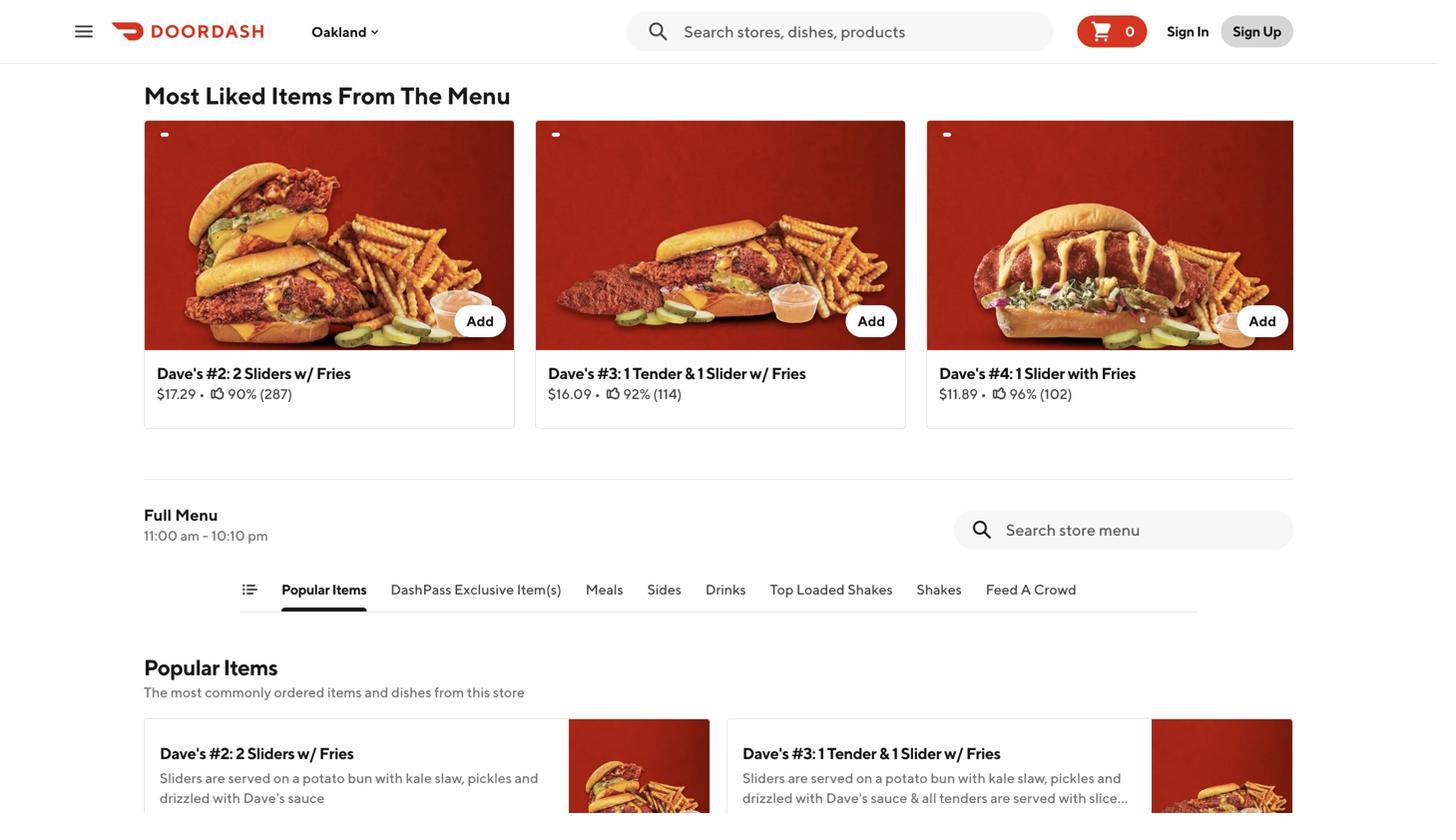 Task type: vqa. For each thing, say whether or not it's contained in the screenshot.


Task type: locate. For each thing, give the bounding box(es) containing it.
0 horizontal spatial on
[[274, 770, 290, 787]]

0 horizontal spatial are
[[205, 770, 225, 787]]

sauce inside dave's #3: 1 tender & 1 slider w/ fries sliders are served on a potato bun with kale slaw, pickles and drizzled with dave's sauce & all tenders are served with sliced bread, pickles and a side of dave's sauce.
[[871, 790, 908, 807]]

kale inside dave's #2:     2 sliders w/ fries sliders are served on a potato bun with kale slaw, pickles and drizzled with dave's sauce
[[406, 770, 432, 787]]

items for popular items
[[332, 582, 367, 598]]

0 horizontal spatial pickles
[[468, 770, 512, 787]]

1 vertical spatial the
[[144, 684, 168, 701]]

0 horizontal spatial add
[[467, 313, 494, 330]]

• right $17.29
[[199, 386, 205, 402]]

1 add from the left
[[467, 313, 494, 330]]

show menu categories image
[[242, 582, 258, 598]]

1 horizontal spatial menu
[[447, 81, 511, 110]]

0 vertical spatial #3:
[[597, 364, 621, 383]]

0 horizontal spatial shakes
[[848, 582, 893, 598]]

1 horizontal spatial kale
[[989, 770, 1015, 787]]

dave's
[[157, 364, 203, 383], [548, 364, 595, 383], [940, 364, 986, 383], [160, 744, 206, 763], [743, 744, 789, 763], [243, 790, 285, 807], [826, 790, 868, 807], [914, 810, 956, 814]]

0 vertical spatial #2:
[[206, 364, 230, 383]]

menu inside full menu 11:00 am - 10:10 pm
[[175, 506, 218, 525]]

0 horizontal spatial popular
[[144, 655, 219, 681]]

w/ inside dave's #2:     2 sliders w/ fries sliders are served on a potato bun with kale slaw, pickles and drizzled with dave's sauce
[[298, 744, 317, 763]]

0 horizontal spatial add button
[[455, 306, 506, 337]]

sign in link
[[1156, 11, 1222, 51]]

0 horizontal spatial •
[[199, 386, 205, 402]]

(102)
[[1040, 386, 1073, 402]]

$17.29
[[157, 386, 196, 402]]

fries for dave's #4: 1 slider with fries
[[1102, 364, 1136, 383]]

drinks button
[[706, 580, 746, 612]]

with
[[1068, 364, 1099, 383], [375, 770, 403, 787], [959, 770, 986, 787], [213, 790, 241, 807], [796, 790, 824, 807], [1059, 790, 1087, 807]]

and
[[365, 684, 389, 701], [515, 770, 539, 787], [1098, 770, 1122, 787], [833, 810, 857, 814]]

1 horizontal spatial shakes
[[917, 582, 962, 598]]

potato inside dave's #2:     2 sliders w/ fries sliders are served on a potato bun with kale slaw, pickles and drizzled with dave's sauce
[[303, 770, 345, 787]]

0 vertical spatial the
[[401, 81, 442, 110]]

menu
[[447, 81, 511, 110], [175, 506, 218, 525], [732, 772, 775, 791]]

1 horizontal spatial •
[[595, 386, 601, 402]]

1 horizontal spatial #3:
[[792, 744, 816, 763]]

3 • from the left
[[981, 386, 987, 402]]

• right $16.09
[[595, 386, 601, 402]]

potato inside dave's #3: 1 tender & 1 slider w/ fries sliders are served on a potato bun with kale slaw, pickles and drizzled with dave's sauce & all tenders are served with sliced bread, pickles and a side of dave's sauce.
[[886, 770, 928, 787]]

1 horizontal spatial sauce
[[871, 790, 908, 807]]

feed a crowd button
[[986, 580, 1077, 612]]

$16.09
[[548, 386, 592, 402]]

sauce
[[288, 790, 325, 807], [871, 790, 908, 807]]

slaw,
[[435, 770, 465, 787], [1018, 770, 1048, 787]]

a up side
[[876, 770, 883, 787]]

2 horizontal spatial •
[[981, 386, 987, 402]]

0 horizontal spatial kale
[[406, 770, 432, 787]]

on down ordered
[[274, 770, 290, 787]]

1 slaw, from the left
[[435, 770, 465, 787]]

loaded
[[797, 582, 845, 598]]

a down ordered
[[293, 770, 300, 787]]

1 for dave's #3: 1 tender & 1 slider w/ fries
[[624, 364, 630, 383]]

1 vertical spatial #2:
[[209, 744, 233, 763]]

kale
[[406, 770, 432, 787], [989, 770, 1015, 787]]

and right items
[[365, 684, 389, 701]]

0 horizontal spatial menu
[[175, 506, 218, 525]]

1 vertical spatial menu
[[175, 506, 218, 525]]

0 horizontal spatial slider
[[707, 364, 747, 383]]

3 add from the left
[[1250, 313, 1277, 330]]

add button
[[455, 306, 506, 337], [846, 306, 898, 337], [1238, 306, 1289, 337]]

bun up all
[[931, 770, 956, 787]]

• for #4:
[[981, 386, 987, 402]]

tender inside dave's #3: 1 tender & 1 slider w/ fries sliders are served on a potato bun with kale slaw, pickles and drizzled with dave's sauce & all tenders are served with sliced bread, pickles and a side of dave's sauce.
[[828, 744, 877, 763]]

are up sauce. in the bottom of the page
[[991, 790, 1011, 807]]

on up side
[[857, 770, 873, 787]]

1 shakes from the left
[[848, 582, 893, 598]]

2 drizzled from the left
[[743, 790, 793, 807]]

2 • from the left
[[595, 386, 601, 402]]

1 horizontal spatial slider
[[901, 744, 942, 763]]

1 potato from the left
[[303, 770, 345, 787]]

#3: for dave's #3: 1 tender & 1 slider w/ fries
[[597, 364, 621, 383]]

feed
[[986, 582, 1019, 598]]

dashpass
[[391, 582, 452, 598]]

sign up link
[[1222, 15, 1294, 47]]

2 down commonly
[[236, 744, 245, 763]]

1 sauce from the left
[[288, 790, 325, 807]]

sliders inside dave's #3: 1 tender & 1 slider w/ fries sliders are served on a potato bun with kale slaw, pickles and drizzled with dave's sauce & all tenders are served with sliced bread, pickles and a side of dave's sauce.
[[743, 770, 786, 787]]

(287)
[[260, 386, 293, 402]]

a left side
[[860, 810, 867, 814]]

#3:
[[597, 364, 621, 383], [792, 744, 816, 763]]

92% (114)
[[623, 386, 682, 402]]

•
[[199, 386, 205, 402], [595, 386, 601, 402], [981, 386, 987, 402]]

1 horizontal spatial sign
[[1234, 23, 1261, 39]]

items
[[328, 684, 362, 701]]

view menu
[[691, 772, 775, 791]]

#2: inside dave's #2:     2 sliders w/ fries sliders are served on a potato bun with kale slaw, pickles and drizzled with dave's sauce
[[209, 744, 233, 763]]

fries inside dave's #2:     2 sliders w/ fries sliders are served on a potato bun with kale slaw, pickles and drizzled with dave's sauce
[[320, 744, 354, 763]]

items inside most liked items from the menu heading
[[271, 81, 333, 110]]

2 on from the left
[[857, 770, 873, 787]]

2 vertical spatial &
[[911, 790, 920, 807]]

1 vertical spatial tender
[[828, 744, 877, 763]]

0 horizontal spatial drizzled
[[160, 790, 210, 807]]

items left dashpass
[[332, 582, 367, 598]]

the left "most" in the bottom of the page
[[144, 684, 168, 701]]

2 bun from the left
[[931, 770, 956, 787]]

2 sauce from the left
[[871, 790, 908, 807]]

fries
[[317, 364, 351, 383], [772, 364, 806, 383], [1102, 364, 1136, 383], [320, 744, 354, 763], [967, 744, 1001, 763]]

shakes right loaded
[[848, 582, 893, 598]]

sign left in
[[1168, 23, 1195, 39]]

sauce.
[[959, 810, 999, 814]]

potato down items
[[303, 770, 345, 787]]

the inside popular items the most commonly ordered items and dishes from this store
[[144, 684, 168, 701]]

2 shakes from the left
[[917, 582, 962, 598]]

drizzled
[[160, 790, 210, 807], [743, 790, 793, 807]]

popular right show menu categories image
[[282, 582, 330, 598]]

Item Search search field
[[1007, 519, 1278, 541]]

are down commonly
[[205, 770, 225, 787]]

items inside popular items the most commonly ordered items and dishes from this store
[[223, 655, 278, 681]]

0 vertical spatial popular
[[282, 582, 330, 598]]

sliders up bread,
[[743, 770, 786, 787]]

full menu 11:00 am - 10:10 pm
[[144, 506, 268, 544]]

shakes left feed
[[917, 582, 962, 598]]

slider inside dave's #3: 1 tender & 1 slider w/ fries sliders are served on a potato bun with kale slaw, pickles and drizzled with dave's sauce & all tenders are served with sliced bread, pickles and a side of dave's sauce.
[[901, 744, 942, 763]]

1 kale from the left
[[406, 770, 432, 787]]

fries inside dave's #3: 1 tender & 1 slider w/ fries sliders are served on a potato bun with kale slaw, pickles and drizzled with dave's sauce & all tenders are served with sliced bread, pickles and a side of dave's sauce.
[[967, 744, 1001, 763]]

2 kale from the left
[[989, 770, 1015, 787]]

sign left up
[[1234, 23, 1261, 39]]

90%
[[228, 386, 257, 402]]

the
[[401, 81, 442, 110], [144, 684, 168, 701]]

drinks
[[706, 582, 746, 598]]

1 horizontal spatial potato
[[886, 770, 928, 787]]

1 bun from the left
[[348, 770, 373, 787]]

sliders down "most" in the bottom of the page
[[160, 770, 202, 787]]

#2: for dave's #2:     2 sliders w/ fries
[[206, 364, 230, 383]]

drizzled inside dave's #3: 1 tender & 1 slider w/ fries sliders are served on a potato bun with kale slaw, pickles and drizzled with dave's sauce & all tenders are served with sliced bread, pickles and a side of dave's sauce.
[[743, 790, 793, 807]]

1 vertical spatial #3:
[[792, 744, 816, 763]]

2 horizontal spatial served
[[1014, 790, 1057, 807]]

dave's #2:     2 sliders w/ fries image
[[569, 719, 711, 814]]

on
[[274, 770, 290, 787], [857, 770, 873, 787]]

pm
[[248, 528, 268, 544]]

are right 'view menu'
[[788, 770, 808, 787]]

are inside dave's #2:     2 sliders w/ fries sliders are served on a potato bun with kale slaw, pickles and drizzled with dave's sauce
[[205, 770, 225, 787]]

pickles right bread,
[[786, 810, 830, 814]]

are
[[205, 770, 225, 787], [788, 770, 808, 787], [991, 790, 1011, 807]]

2 add from the left
[[858, 313, 886, 330]]

menu for full menu 11:00 am - 10:10 pm
[[175, 506, 218, 525]]

dave's #2:     2 sliders w/ fries sliders are served on a potato bun with kale slaw, pickles and drizzled with dave's sauce
[[160, 744, 539, 807]]

popular for popular items the most commonly ordered items and dishes from this store
[[144, 655, 219, 681]]

1 vertical spatial items
[[332, 582, 367, 598]]

2 horizontal spatial are
[[991, 790, 1011, 807]]

fries for dave's #2:     2 sliders w/ fries
[[317, 364, 351, 383]]

11:00
[[144, 528, 178, 544]]

drizzled inside dave's #2:     2 sliders w/ fries sliders are served on a potato bun with kale slaw, pickles and drizzled with dave's sauce
[[160, 790, 210, 807]]

tender up side
[[828, 744, 877, 763]]

menu inside the view menu button
[[732, 772, 775, 791]]

slaw, inside dave's #2:     2 sliders w/ fries sliders are served on a potato bun with kale slaw, pickles and drizzled with dave's sauce
[[435, 770, 465, 787]]

served right 'view menu'
[[811, 770, 854, 787]]

items
[[271, 81, 333, 110], [332, 582, 367, 598], [223, 655, 278, 681]]

sliders up 90% (287)
[[244, 364, 292, 383]]

potato
[[303, 770, 345, 787], [886, 770, 928, 787]]

2 horizontal spatial menu
[[732, 772, 775, 791]]

1 horizontal spatial popular
[[282, 582, 330, 598]]

bun
[[348, 770, 373, 787], [931, 770, 956, 787]]

1 on from the left
[[274, 770, 290, 787]]

potato up all
[[886, 770, 928, 787]]

0 horizontal spatial &
[[685, 364, 695, 383]]

0 horizontal spatial served
[[228, 770, 271, 787]]

2 vertical spatial menu
[[732, 772, 775, 791]]

slider
[[707, 364, 747, 383], [1025, 364, 1065, 383], [901, 744, 942, 763]]

1 horizontal spatial add button
[[846, 306, 898, 337]]

items up commonly
[[223, 655, 278, 681]]

2 up 90%
[[233, 364, 242, 383]]

(114)
[[653, 386, 682, 402]]

kale inside dave's #3: 1 tender & 1 slider w/ fries sliders are served on a potato bun with kale slaw, pickles and drizzled with dave's sauce & all tenders are served with sliced bread, pickles and a side of dave's sauce.
[[989, 770, 1015, 787]]

add for dave's #3: 1 tender & 1 slider w/ fries
[[858, 313, 886, 330]]

bun down items
[[348, 770, 373, 787]]

& for dave's #3: 1 tender & 1 slider w/ fries sliders are served on a potato bun with kale slaw, pickles and drizzled with dave's sauce & all tenders are served with sliced bread, pickles and a side of dave's sauce.
[[880, 744, 890, 763]]

0 horizontal spatial bun
[[348, 770, 373, 787]]

sliced
[[1090, 790, 1127, 807]]

bun inside dave's #3: 1 tender & 1 slider w/ fries sliders are served on a potato bun with kale slaw, pickles and drizzled with dave's sauce & all tenders are served with sliced bread, pickles and a side of dave's sauce.
[[931, 770, 956, 787]]

2 inside dave's #2:     2 sliders w/ fries sliders are served on a potato bun with kale slaw, pickles and drizzled with dave's sauce
[[236, 744, 245, 763]]

1 vertical spatial 2
[[236, 744, 245, 763]]

served down commonly
[[228, 770, 271, 787]]

0 horizontal spatial sign
[[1168, 23, 1195, 39]]

add for dave's #4: 1 slider with fries
[[1250, 313, 1277, 330]]

popular inside popular items the most commonly ordered items and dishes from this store
[[144, 655, 219, 681]]

2 vertical spatial items
[[223, 655, 278, 681]]

2 slaw, from the left
[[1018, 770, 1048, 787]]

menu for view menu
[[732, 772, 775, 791]]

1 horizontal spatial drizzled
[[743, 790, 793, 807]]

and down the 'store' at bottom
[[515, 770, 539, 787]]

items for popular items the most commonly ordered items and dishes from this store
[[223, 655, 278, 681]]

kale down "dishes"
[[406, 770, 432, 787]]

2 sign from the left
[[1234, 23, 1261, 39]]

items left the from
[[271, 81, 333, 110]]

1
[[624, 364, 630, 383], [698, 364, 704, 383], [1016, 364, 1022, 383], [819, 744, 825, 763], [893, 744, 898, 763]]

0 vertical spatial tender
[[633, 364, 682, 383]]

1 horizontal spatial on
[[857, 770, 873, 787]]

0 vertical spatial 2
[[233, 364, 242, 383]]

served right tenders
[[1014, 790, 1057, 807]]

2 horizontal spatial add button
[[1238, 306, 1289, 337]]

1 drizzled from the left
[[160, 790, 210, 807]]

2 horizontal spatial add
[[1250, 313, 1277, 330]]

0 vertical spatial items
[[271, 81, 333, 110]]

2 for dave's #2:     2 sliders w/ fries sliders are served on a potato bun with kale slaw, pickles and drizzled with dave's sauce
[[236, 744, 245, 763]]

1 horizontal spatial tender
[[828, 744, 877, 763]]

popular
[[282, 582, 330, 598], [144, 655, 219, 681]]

#2: down commonly
[[209, 744, 233, 763]]

1 horizontal spatial &
[[880, 744, 890, 763]]

kale up sauce. in the bottom of the page
[[989, 770, 1015, 787]]

sauce inside dave's #2:     2 sliders w/ fries sliders are served on a potato bun with kale slaw, pickles and drizzled with dave's sauce
[[288, 790, 325, 807]]

90% (287)
[[228, 386, 293, 402]]

pickles up sliced on the right of page
[[1051, 770, 1095, 787]]

#3: right the view menu button
[[792, 744, 816, 763]]

served
[[228, 770, 271, 787], [811, 770, 854, 787], [1014, 790, 1057, 807]]

• right $11.89
[[981, 386, 987, 402]]

sliders
[[244, 364, 292, 383], [247, 744, 295, 763], [160, 770, 202, 787], [743, 770, 786, 787]]

1 horizontal spatial the
[[401, 81, 442, 110]]

1 horizontal spatial pickles
[[786, 810, 830, 814]]

add
[[467, 313, 494, 330], [858, 313, 886, 330], [1250, 313, 1277, 330]]

view menu button
[[651, 762, 787, 802]]

the right the from
[[401, 81, 442, 110]]

0 horizontal spatial potato
[[303, 770, 345, 787]]

2 horizontal spatial a
[[876, 770, 883, 787]]

1 • from the left
[[199, 386, 205, 402]]

• for #2:
[[199, 386, 205, 402]]

tender up 92% (114)
[[633, 364, 682, 383]]

1 vertical spatial &
[[880, 744, 890, 763]]

0 horizontal spatial the
[[144, 684, 168, 701]]

1 horizontal spatial slaw,
[[1018, 770, 1048, 787]]

#2: up 90%
[[206, 364, 230, 383]]

2 horizontal spatial &
[[911, 790, 920, 807]]

#3: up $16.09 •
[[597, 364, 621, 383]]

#3: inside dave's #3: 1 tender & 1 slider w/ fries sliders are served on a potato bun with kale slaw, pickles and drizzled with dave's sauce & all tenders are served with sliced bread, pickles and a side of dave's sauce.
[[792, 744, 816, 763]]

1 horizontal spatial served
[[811, 770, 854, 787]]

popular up "most" in the bottom of the page
[[144, 655, 219, 681]]

#2:
[[206, 364, 230, 383], [209, 744, 233, 763]]

96%
[[1010, 386, 1037, 402]]

shakes
[[848, 582, 893, 598], [917, 582, 962, 598]]

0 horizontal spatial sauce
[[288, 790, 325, 807]]

0 horizontal spatial tender
[[633, 364, 682, 383]]

0 horizontal spatial #3:
[[597, 364, 621, 383]]

item(s)
[[517, 582, 562, 598]]

&
[[685, 364, 695, 383], [880, 744, 890, 763], [911, 790, 920, 807]]

1 sign from the left
[[1168, 23, 1195, 39]]

1 horizontal spatial add
[[858, 313, 886, 330]]

0 horizontal spatial slaw,
[[435, 770, 465, 787]]

pickles down this
[[468, 770, 512, 787]]

0 horizontal spatial a
[[293, 770, 300, 787]]

from
[[338, 81, 396, 110]]

0 vertical spatial &
[[685, 364, 695, 383]]

sign
[[1168, 23, 1195, 39], [1234, 23, 1261, 39]]

10:10
[[211, 528, 245, 544]]

3 add button from the left
[[1238, 306, 1289, 337]]

1 horizontal spatial bun
[[931, 770, 956, 787]]

1 add button from the left
[[455, 306, 506, 337]]

most liked items from the menu heading
[[144, 80, 511, 112]]

• for #3:
[[595, 386, 601, 402]]

2 add button from the left
[[846, 306, 898, 337]]

2 potato from the left
[[886, 770, 928, 787]]

sign in
[[1168, 23, 1210, 39]]

tender
[[633, 364, 682, 383], [828, 744, 877, 763]]

pickles
[[468, 770, 512, 787], [1051, 770, 1095, 787], [786, 810, 830, 814]]

1 vertical spatial popular
[[144, 655, 219, 681]]

0 vertical spatial menu
[[447, 81, 511, 110]]

view
[[691, 772, 728, 791]]

Store search: begin typing to search for stores available on DoorDash text field
[[684, 20, 1046, 42]]



Task type: describe. For each thing, give the bounding box(es) containing it.
sides button
[[648, 580, 682, 612]]

$16.09 •
[[548, 386, 601, 402]]

shakes button
[[917, 580, 962, 612]]

am
[[180, 528, 200, 544]]

shakes inside 'button'
[[848, 582, 893, 598]]

add button for dave's #4: 1 slider with fries
[[1238, 306, 1289, 337]]

2 horizontal spatial slider
[[1025, 364, 1065, 383]]

dishes
[[392, 684, 432, 701]]

-
[[203, 528, 209, 544]]

all
[[922, 790, 937, 807]]

exclusive
[[455, 582, 514, 598]]

most liked items from the menu
[[144, 81, 511, 110]]

slaw, inside dave's #3: 1 tender & 1 slider w/ fries sliders are served on a potato bun with kale slaw, pickles and drizzled with dave's sauce & all tenders are served with sliced bread, pickles and a side of dave's sauce.
[[1018, 770, 1048, 787]]

96% (102)
[[1010, 386, 1073, 402]]

in
[[1197, 23, 1210, 39]]

oakland
[[312, 23, 367, 40]]

on inside dave's #3: 1 tender & 1 slider w/ fries sliders are served on a potato bun with kale slaw, pickles and drizzled with dave's sauce & all tenders are served with sliced bread, pickles and a side of dave's sauce.
[[857, 770, 873, 787]]

served inside dave's #2:     2 sliders w/ fries sliders are served on a potato bun with kale slaw, pickles and drizzled with dave's sauce
[[228, 770, 271, 787]]

bread,
[[743, 810, 783, 814]]

1 horizontal spatial are
[[788, 770, 808, 787]]

$11.89
[[940, 386, 978, 402]]

on inside dave's #2:     2 sliders w/ fries sliders are served on a potato bun with kale slaw, pickles and drizzled with dave's sauce
[[274, 770, 290, 787]]

2 for dave's #2:     2 sliders w/ fries
[[233, 364, 242, 383]]

& for dave's #3: 1 tender & 1 slider w/ fries
[[685, 364, 695, 383]]

tender for dave's #3: 1 tender & 1 slider w/ fries sliders are served on a potato bun with kale slaw, pickles and drizzled with dave's sauce & all tenders are served with sliced bread, pickles and a side of dave's sauce.
[[828, 744, 877, 763]]

dave's #3: 1 tender & 1 slider w/ fries sliders are served on a potato bun with kale slaw, pickles and drizzled with dave's sauce & all tenders are served with sliced bread, pickles and a side of dave's sauce.
[[743, 744, 1127, 814]]

oakland button
[[312, 23, 383, 40]]

dave's #3: 1 tender & 1 slider w/ fries image
[[1152, 719, 1294, 814]]

reviews
[[237, 10, 291, 27]]

of
[[899, 810, 912, 814]]

add button for dave's #3: 1 tender & 1 slider w/ fries
[[846, 306, 898, 337]]

slider for dave's #3: 1 tender & 1 slider w/ fries sliders are served on a potato bun with kale slaw, pickles and drizzled with dave's sauce & all tenders are served with sliced bread, pickles and a side of dave's sauce.
[[901, 744, 942, 763]]

see
[[173, 10, 197, 27]]

top loaded shakes
[[770, 582, 893, 598]]

more
[[200, 10, 234, 27]]

$17.29 •
[[157, 386, 205, 402]]

1 for dave's #4: 1 slider with fries
[[1016, 364, 1022, 383]]

sign for sign up
[[1234, 23, 1261, 39]]

sliders down ordered
[[247, 744, 295, 763]]

popular items
[[282, 582, 367, 598]]

dave's #4: 1 slider with fries
[[940, 364, 1136, 383]]

92%
[[623, 386, 651, 402]]

$11.89 •
[[940, 386, 987, 402]]

feed a crowd
[[986, 582, 1077, 598]]

2 horizontal spatial pickles
[[1051, 770, 1095, 787]]

meals button
[[586, 580, 624, 612]]

up
[[1263, 23, 1282, 39]]

pickles inside dave's #2:     2 sliders w/ fries sliders are served on a potato bun with kale slaw, pickles and drizzled with dave's sauce
[[468, 770, 512, 787]]

1 horizontal spatial a
[[860, 810, 867, 814]]

ordered
[[274, 684, 325, 701]]

sign for sign in
[[1168, 23, 1195, 39]]

w/ inside dave's #3: 1 tender & 1 slider w/ fries sliders are served on a potato bun with kale slaw, pickles and drizzled with dave's sauce & all tenders are served with sliced bread, pickles and a side of dave's sauce.
[[945, 744, 964, 763]]

and inside dave's #2:     2 sliders w/ fries sliders are served on a potato bun with kale slaw, pickles and drizzled with dave's sauce
[[515, 770, 539, 787]]

open menu image
[[72, 19, 96, 43]]

bun inside dave's #2:     2 sliders w/ fries sliders are served on a potato bun with kale slaw, pickles and drizzled with dave's sauce
[[348, 770, 373, 787]]

#2: for dave's #2:     2 sliders w/ fries sliders are served on a potato bun with kale slaw, pickles and drizzled with dave's sauce
[[209, 744, 233, 763]]

sign up
[[1234, 23, 1282, 39]]

liked
[[205, 81, 266, 110]]

see more reviews button
[[161, 3, 323, 35]]

popular items the most commonly ordered items and dishes from this store
[[144, 655, 525, 701]]

dave's #3: 1 tender & 1 slider w/ fries
[[548, 364, 806, 383]]

and left side
[[833, 810, 857, 814]]

most
[[171, 684, 202, 701]]

full
[[144, 506, 172, 525]]

from
[[435, 684, 464, 701]]

see more reviews
[[173, 10, 291, 27]]

0 button
[[1078, 15, 1148, 47]]

0
[[1126, 23, 1136, 39]]

and up sliced on the right of page
[[1098, 770, 1122, 787]]

tenders
[[940, 790, 988, 807]]

dashpass exclusive item(s) button
[[391, 580, 562, 612]]

popular for popular items
[[282, 582, 330, 598]]

sides
[[648, 582, 682, 598]]

top
[[770, 582, 794, 598]]

#4:
[[989, 364, 1013, 383]]

dashpass exclusive item(s)
[[391, 582, 562, 598]]

tender for dave's #3: 1 tender & 1 slider w/ fries
[[633, 364, 682, 383]]

most
[[144, 81, 200, 110]]

#3: for dave's #3: 1 tender & 1 slider w/ fries sliders are served on a potato bun with kale slaw, pickles and drizzled with dave's sauce & all tenders are served with sliced bread, pickles and a side of dave's sauce.
[[792, 744, 816, 763]]

slider for dave's #3: 1 tender & 1 slider w/ fries
[[707, 364, 747, 383]]

store
[[493, 684, 525, 701]]

fries for dave's #2:     2 sliders w/ fries sliders are served on a potato bun with kale slaw, pickles and drizzled with dave's sauce
[[320, 744, 354, 763]]

top loaded shakes button
[[770, 580, 893, 612]]

meals
[[586, 582, 624, 598]]

commonly
[[205, 684, 271, 701]]

dave's #2:     2 sliders w/ fries
[[157, 364, 351, 383]]

a
[[1021, 582, 1032, 598]]

the inside heading
[[401, 81, 442, 110]]

add for dave's #2:     2 sliders w/ fries
[[467, 313, 494, 330]]

menu inside most liked items from the menu heading
[[447, 81, 511, 110]]

this
[[467, 684, 490, 701]]

add button for dave's #2:     2 sliders w/ fries
[[455, 306, 506, 337]]

1 for dave's #3: 1 tender & 1 slider w/ fries sliders are served on a potato bun with kale slaw, pickles and drizzled with dave's sauce & all tenders are served with sliced bread, pickles and a side of dave's sauce.
[[819, 744, 825, 763]]

side
[[870, 810, 896, 814]]

and inside popular items the most commonly ordered items and dishes from this store
[[365, 684, 389, 701]]

crowd
[[1034, 582, 1077, 598]]

a inside dave's #2:     2 sliders w/ fries sliders are served on a potato bun with kale slaw, pickles and drizzled with dave's sauce
[[293, 770, 300, 787]]



